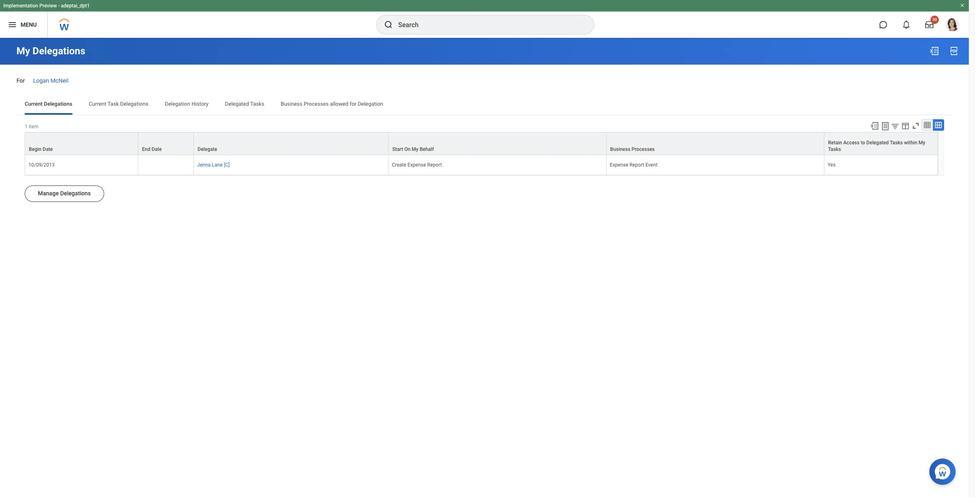 Task type: vqa. For each thing, say whether or not it's contained in the screenshot.
end date popup button
yes



Task type: describe. For each thing, give the bounding box(es) containing it.
business processes allowed for delegation
[[281, 101, 383, 107]]

retain access to delegated tasks within my tasks button
[[825, 132, 938, 155]]

tasks inside tab list
[[250, 101, 264, 107]]

jenna
[[197, 162, 211, 168]]

30
[[933, 17, 937, 22]]

date for begin date
[[43, 146, 53, 152]]

event
[[646, 162, 658, 168]]

delegations for manage delegations
[[60, 190, 91, 197]]

delegated tasks
[[225, 101, 264, 107]]

end date
[[142, 146, 162, 152]]

1 delegation from the left
[[165, 101, 190, 107]]

export to worksheets image
[[881, 121, 890, 131]]

create
[[392, 162, 406, 168]]

mcneil
[[50, 77, 68, 84]]

select to filter grid data image
[[891, 122, 900, 130]]

search image
[[383, 20, 393, 30]]

current for current task delegations
[[89, 101, 106, 107]]

manage delegations
[[38, 190, 91, 197]]

2 delegation from the left
[[358, 101, 383, 107]]

2 expense from the left
[[610, 162, 628, 168]]

jenna lane [c]
[[197, 162, 230, 168]]

menu
[[21, 21, 37, 28]]

2 vertical spatial tasks
[[828, 146, 841, 152]]

preview
[[39, 3, 57, 9]]

-
[[58, 3, 60, 9]]

1
[[25, 124, 27, 130]]

begin date button
[[25, 132, 138, 155]]

logan mcneil
[[33, 77, 68, 84]]

delegations right the task in the left of the page
[[120, 101, 148, 107]]

item
[[29, 124, 38, 130]]

1 report from the left
[[427, 162, 442, 168]]

fullscreen image
[[911, 121, 920, 130]]

behalf
[[420, 146, 434, 152]]

my delegations main content
[[0, 38, 969, 236]]

logan mcneil link
[[33, 76, 68, 84]]

toolbar inside the my delegations main content
[[867, 119, 944, 132]]

delegate
[[198, 146, 217, 152]]

inbox large image
[[925, 21, 934, 29]]

manage
[[38, 190, 59, 197]]

close environment banner image
[[960, 3, 965, 8]]

justify image
[[7, 20, 17, 30]]

logan
[[33, 77, 49, 84]]

on
[[404, 146, 411, 152]]

for
[[16, 77, 25, 84]]

10/09/2013
[[28, 162, 55, 168]]

my delegations
[[16, 45, 85, 57]]

create expense report element
[[392, 160, 442, 168]]

cell inside the my delegations main content
[[138, 155, 194, 175]]

retain
[[828, 140, 842, 146]]

access
[[844, 140, 860, 146]]

for
[[350, 101, 357, 107]]

current delegations
[[25, 101, 72, 107]]

current task delegations
[[89, 101, 148, 107]]

start
[[392, 146, 403, 152]]

2 report from the left
[[630, 162, 644, 168]]

my inside "retain access to delegated tasks within my tasks"
[[919, 140, 925, 146]]

tab list inside the my delegations main content
[[16, 95, 953, 115]]

processes for business processes
[[632, 146, 655, 152]]

yes
[[828, 162, 836, 168]]

click to view/edit grid preferences image
[[901, 121, 910, 130]]

0 vertical spatial my
[[16, 45, 30, 57]]



Task type: locate. For each thing, give the bounding box(es) containing it.
[c]
[[224, 162, 230, 168]]

report
[[427, 162, 442, 168], [630, 162, 644, 168]]

profile logan mcneil image
[[946, 18, 959, 33]]

export to excel image for item
[[870, 121, 879, 130]]

1 horizontal spatial my
[[412, 146, 419, 152]]

1 horizontal spatial delegated
[[867, 140, 889, 146]]

my
[[16, 45, 30, 57], [919, 140, 925, 146], [412, 146, 419, 152]]

row containing retain access to delegated tasks within my tasks
[[25, 132, 938, 155]]

0 vertical spatial delegated
[[225, 101, 249, 107]]

current up item
[[25, 101, 43, 107]]

current left the task in the left of the page
[[89, 101, 106, 107]]

expense report event element
[[610, 160, 658, 168]]

row
[[25, 132, 938, 155], [25, 155, 938, 175]]

1 date from the left
[[43, 146, 53, 152]]

view printable version (pdf) image
[[949, 46, 959, 56]]

delegations for current delegations
[[44, 101, 72, 107]]

2 date from the left
[[152, 146, 162, 152]]

history
[[192, 101, 209, 107]]

date for end date
[[152, 146, 162, 152]]

1 vertical spatial processes
[[632, 146, 655, 152]]

date right begin
[[43, 146, 53, 152]]

0 vertical spatial processes
[[304, 101, 329, 107]]

report left "event"
[[630, 162, 644, 168]]

0 horizontal spatial current
[[25, 101, 43, 107]]

delegations down mcneil
[[44, 101, 72, 107]]

export to excel image
[[930, 46, 939, 56], [870, 121, 879, 130]]

allowed
[[330, 101, 348, 107]]

delegation right for
[[358, 101, 383, 107]]

date
[[43, 146, 53, 152], [152, 146, 162, 152]]

1 horizontal spatial report
[[630, 162, 644, 168]]

1 expense from the left
[[408, 162, 426, 168]]

1 horizontal spatial current
[[89, 101, 106, 107]]

current
[[25, 101, 43, 107], [89, 101, 106, 107]]

0 horizontal spatial report
[[427, 162, 442, 168]]

Search Workday  search field
[[398, 16, 577, 34]]

delegated right to
[[867, 140, 889, 146]]

retain access to delegated tasks within my tasks
[[828, 140, 925, 152]]

expense
[[408, 162, 426, 168], [610, 162, 628, 168]]

1 horizontal spatial delegation
[[358, 101, 383, 107]]

business processes
[[610, 146, 655, 152]]

tab list containing current delegations
[[16, 95, 953, 115]]

tasks
[[250, 101, 264, 107], [890, 140, 903, 146], [828, 146, 841, 152]]

business up 'expense report event' element at top right
[[610, 146, 630, 152]]

business
[[281, 101, 302, 107], [610, 146, 630, 152]]

delegations for my delegations
[[33, 45, 85, 57]]

delegated right history
[[225, 101, 249, 107]]

my right on
[[412, 146, 419, 152]]

0 vertical spatial export to excel image
[[930, 46, 939, 56]]

1 horizontal spatial tasks
[[828, 146, 841, 152]]

0 horizontal spatial export to excel image
[[870, 121, 879, 130]]

date right the end
[[152, 146, 162, 152]]

task
[[108, 101, 119, 107]]

start on my behalf button
[[389, 132, 606, 155]]

business for business processes
[[610, 146, 630, 152]]

0 horizontal spatial date
[[43, 146, 53, 152]]

delegated inside "retain access to delegated tasks within my tasks"
[[867, 140, 889, 146]]

row containing 10/09/2013
[[25, 155, 938, 175]]

end date button
[[138, 132, 194, 155]]

delegations inside "button"
[[60, 190, 91, 197]]

delegation history
[[165, 101, 209, 107]]

2 current from the left
[[89, 101, 106, 107]]

export to excel image for delegations
[[930, 46, 939, 56]]

tab list
[[16, 95, 953, 115]]

toolbar
[[867, 119, 944, 132]]

expense down business processes
[[610, 162, 628, 168]]

delegate button
[[194, 132, 388, 155]]

0 horizontal spatial tasks
[[250, 101, 264, 107]]

1 horizontal spatial business
[[610, 146, 630, 152]]

processes left allowed
[[304, 101, 329, 107]]

begin date
[[29, 146, 53, 152]]

1 vertical spatial export to excel image
[[870, 121, 879, 130]]

menu banner
[[0, 0, 969, 38]]

0 vertical spatial tasks
[[250, 101, 264, 107]]

export to excel image left export to worksheets icon
[[870, 121, 879, 130]]

export to excel image left view printable version (pdf) image
[[930, 46, 939, 56]]

expand table image
[[934, 121, 943, 129]]

business inside popup button
[[610, 146, 630, 152]]

processes
[[304, 101, 329, 107], [632, 146, 655, 152]]

0 horizontal spatial business
[[281, 101, 302, 107]]

delegations up mcneil
[[33, 45, 85, 57]]

start on my behalf
[[392, 146, 434, 152]]

1 horizontal spatial date
[[152, 146, 162, 152]]

manage delegations button
[[25, 186, 104, 202]]

business processes button
[[607, 132, 824, 155]]

1 horizontal spatial expense
[[610, 162, 628, 168]]

2 row from the top
[[25, 155, 938, 175]]

2 horizontal spatial my
[[919, 140, 925, 146]]

my right within
[[919, 140, 925, 146]]

processes for business processes allowed for delegation
[[304, 101, 329, 107]]

expense down start on my behalf
[[408, 162, 426, 168]]

1 vertical spatial tasks
[[890, 140, 903, 146]]

business inside tab list
[[281, 101, 302, 107]]

my down the menu dropdown button
[[16, 45, 30, 57]]

delegation left history
[[165, 101, 190, 107]]

cell
[[138, 155, 194, 175]]

2 horizontal spatial tasks
[[890, 140, 903, 146]]

jenna lane [c] link
[[197, 160, 230, 168]]

implementation preview -   adeptai_dpt1
[[3, 3, 90, 9]]

1 vertical spatial delegated
[[867, 140, 889, 146]]

0 horizontal spatial expense
[[408, 162, 426, 168]]

0 horizontal spatial my
[[16, 45, 30, 57]]

processes up 'expense report event' element at top right
[[632, 146, 655, 152]]

current for current delegations
[[25, 101, 43, 107]]

my inside popup button
[[412, 146, 419, 152]]

processes inside tab list
[[304, 101, 329, 107]]

end
[[142, 146, 150, 152]]

1 vertical spatial my
[[919, 140, 925, 146]]

delegation
[[165, 101, 190, 107], [358, 101, 383, 107]]

2 vertical spatial my
[[412, 146, 419, 152]]

0 horizontal spatial processes
[[304, 101, 329, 107]]

processes inside popup button
[[632, 146, 655, 152]]

delegated inside tab list
[[225, 101, 249, 107]]

delegated
[[225, 101, 249, 107], [867, 140, 889, 146]]

table image
[[923, 121, 932, 129]]

delegations
[[33, 45, 85, 57], [44, 101, 72, 107], [120, 101, 148, 107], [60, 190, 91, 197]]

create expense report
[[392, 162, 442, 168]]

1 item
[[25, 124, 38, 130]]

1 horizontal spatial processes
[[632, 146, 655, 152]]

within
[[904, 140, 918, 146]]

1 current from the left
[[25, 101, 43, 107]]

business for business processes allowed for delegation
[[281, 101, 302, 107]]

0 horizontal spatial delegation
[[165, 101, 190, 107]]

menu button
[[0, 12, 47, 38]]

to
[[861, 140, 865, 146]]

begin
[[29, 146, 41, 152]]

lane
[[212, 162, 223, 168]]

adeptai_dpt1
[[61, 3, 90, 9]]

expense report event
[[610, 162, 658, 168]]

30 button
[[920, 16, 939, 34]]

delegations right manage
[[60, 190, 91, 197]]

0 vertical spatial business
[[281, 101, 302, 107]]

1 vertical spatial business
[[610, 146, 630, 152]]

implementation
[[3, 3, 38, 9]]

business up delegate popup button
[[281, 101, 302, 107]]

0 horizontal spatial delegated
[[225, 101, 249, 107]]

1 row from the top
[[25, 132, 938, 155]]

report down behalf
[[427, 162, 442, 168]]

1 horizontal spatial export to excel image
[[930, 46, 939, 56]]

notifications large image
[[902, 21, 911, 29]]



